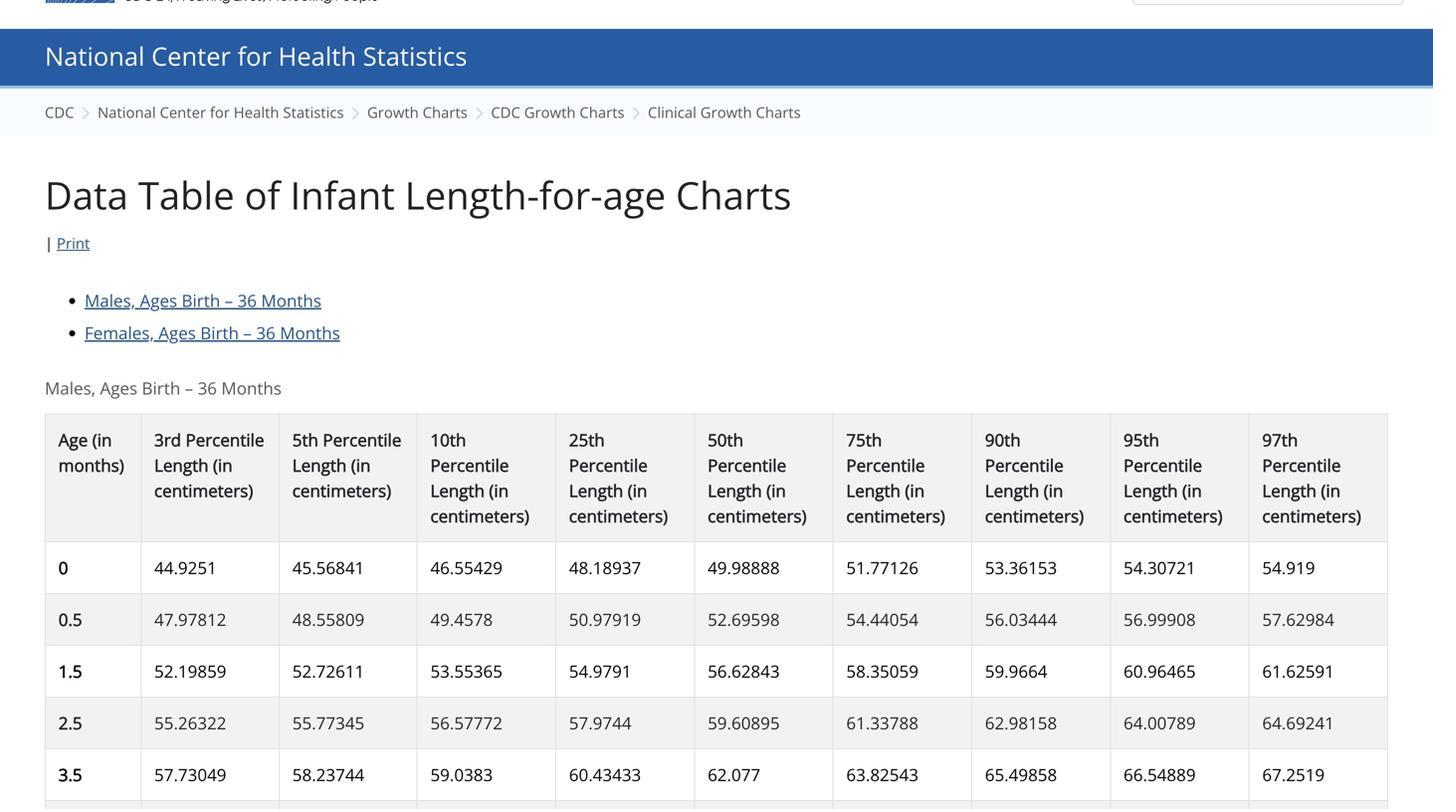 Task type: locate. For each thing, give the bounding box(es) containing it.
centimeters) inside the 3rd percentile length (in centimeters)
[[154, 479, 253, 502]]

charts inside clinical growth charts link
[[756, 102, 801, 122]]

length down "3rd" at the bottom of page
[[154, 454, 209, 477]]

97th
[[1263, 428, 1299, 451]]

56.57772
[[431, 712, 503, 735]]

0.5
[[59, 608, 82, 631]]

52.72611
[[293, 660, 365, 683]]

for-
[[540, 169, 603, 221]]

males, ages birth – 36 months link
[[85, 290, 322, 312]]

75th percentile length (in centimeters)
[[847, 428, 946, 528]]

(in inside 75th percentile length (in centimeters)
[[906, 479, 925, 502]]

length inside 5th percentile length (in centimeters)
[[293, 454, 347, 477]]

females, ages birth – 36 months link
[[85, 322, 340, 345]]

length inside 97th percentile length (in centimeters)
[[1263, 479, 1317, 502]]

36
[[238, 290, 257, 312], [256, 322, 276, 345], [198, 377, 217, 400]]

3 growth from the left
[[701, 102, 752, 122]]

percentile down 75th on the right of page
[[847, 454, 926, 477]]

centimeters) for 75th percentile length (in centimeters)
[[847, 505, 946, 528]]

cdc growth charts link
[[491, 101, 625, 124]]

growth for clinical growth charts
[[701, 102, 752, 122]]

Search text field
[[1133, 0, 1358, 5]]

0 vertical spatial for
[[238, 38, 272, 73]]

centimeters) down "3rd" at the bottom of page
[[154, 479, 253, 502]]

age
[[603, 169, 666, 221]]

infant
[[290, 169, 395, 221]]

1 growth from the left
[[367, 102, 419, 122]]

percentile down the 97th
[[1263, 454, 1342, 477]]

centimeters)
[[154, 479, 253, 502], [293, 479, 392, 502], [431, 505, 530, 528], [569, 505, 668, 528], [708, 505, 807, 528], [847, 505, 946, 528], [986, 505, 1085, 528], [1124, 505, 1223, 528], [1263, 505, 1362, 528]]

36 down females, ages birth – 36 months link
[[198, 377, 217, 400]]

3rd percentile length (in centimeters)
[[154, 428, 264, 502]]

percentile right '5th'
[[323, 428, 402, 451]]

3.5
[[59, 764, 82, 786]]

charts
[[423, 102, 468, 122], [580, 102, 625, 122], [756, 102, 801, 122], [676, 169, 792, 221]]

0 vertical spatial national center for health statistics
[[45, 38, 467, 73]]

length inside 75th percentile length (in centimeters)
[[847, 479, 901, 502]]

54.9791
[[569, 660, 632, 683]]

66.54889
[[1124, 764, 1197, 786]]

cdc right growth charts at left top
[[491, 102, 521, 122]]

ages down females,
[[100, 377, 138, 400]]

charts inside cdc growth charts link
[[580, 102, 625, 122]]

0 horizontal spatial –
[[185, 377, 193, 400]]

percentile
[[186, 428, 264, 451], [323, 428, 402, 451], [431, 454, 509, 477], [569, 454, 648, 477], [708, 454, 787, 477], [847, 454, 926, 477], [986, 454, 1064, 477], [1124, 454, 1203, 477], [1263, 454, 1342, 477]]

centimeters) inside 5th percentile length (in centimeters)
[[293, 479, 392, 502]]

cdc up the data
[[45, 102, 74, 122]]

cdc
[[45, 102, 74, 122], [491, 102, 521, 122]]

centimeters) for 95th percentile length (in centimeters)
[[1124, 505, 1223, 528]]

61.33788
[[847, 712, 919, 735]]

54.30721
[[1124, 556, 1197, 579]]

percentile for 90th
[[986, 454, 1064, 477]]

percentile inside '25th percentile length (in centimeters)'
[[569, 454, 648, 477]]

percentile inside 50th percentile length (in centimeters)
[[708, 454, 787, 477]]

percentile inside 10th percentile length (in centimeters)
[[431, 454, 509, 477]]

length for 5th
[[293, 454, 347, 477]]

cdc for cdc growth charts
[[491, 102, 521, 122]]

age
[[59, 428, 88, 451]]

ages down 'males, ages birth – 36 months' link
[[159, 322, 196, 345]]

–
[[225, 290, 233, 312], [243, 322, 252, 345], [185, 377, 193, 400]]

1 vertical spatial ages
[[159, 322, 196, 345]]

percentile down 90th
[[986, 454, 1064, 477]]

2 vertical spatial ages
[[100, 377, 138, 400]]

length down 75th on the right of page
[[847, 479, 901, 502]]

1 horizontal spatial cdc
[[491, 102, 521, 122]]

57.9744
[[569, 712, 632, 735]]

length down 90th
[[986, 479, 1040, 502]]

95th percentile length (in centimeters)
[[1124, 428, 1223, 528]]

– down females, ages birth – 36 months link
[[185, 377, 193, 400]]

56.62843
[[708, 660, 780, 683]]

2 horizontal spatial growth
[[701, 102, 752, 122]]

percentile inside 75th percentile length (in centimeters)
[[847, 454, 926, 477]]

1 vertical spatial –
[[243, 322, 252, 345]]

1 vertical spatial 36
[[256, 322, 276, 345]]

birth
[[182, 290, 220, 312], [200, 322, 239, 345], [142, 377, 180, 400]]

centimeters) up 54.30721
[[1124, 505, 1223, 528]]

1 horizontal spatial for
[[238, 38, 272, 73]]

clinical
[[648, 102, 697, 122]]

0 vertical spatial –
[[225, 290, 233, 312]]

for for the bottom national center for health statistics link
[[210, 102, 230, 122]]

49.98888
[[708, 556, 780, 579]]

birth down 'males, ages birth – 36 months' link
[[200, 322, 239, 345]]

53.55365
[[431, 660, 503, 683]]

percentile down 25th
[[569, 454, 648, 477]]

centimeters) up the 54.919
[[1263, 505, 1362, 528]]

centimeters) for 50th percentile length (in centimeters)
[[708, 505, 807, 528]]

(in inside 5th percentile length (in centimeters)
[[351, 454, 371, 477]]

statistics up growth charts at left top
[[363, 38, 467, 73]]

(in for 95th
[[1183, 479, 1203, 502]]

1.5
[[59, 660, 82, 683]]

length inside the 3rd percentile length (in centimeters)
[[154, 454, 209, 477]]

health down centers for disease control and prevention. cdc twenty four seven. saving lives, protecting people "image"
[[278, 38, 356, 73]]

national center for health statistics up table
[[98, 102, 344, 122]]

5th
[[293, 428, 319, 451]]

length down 10th
[[431, 479, 485, 502]]

cdc for cdc
[[45, 102, 74, 122]]

0 horizontal spatial cdc
[[45, 102, 74, 122]]

length down 25th
[[569, 479, 624, 502]]

– up females, ages birth – 36 months link
[[225, 290, 233, 312]]

national center for health statistics
[[45, 38, 467, 73], [98, 102, 344, 122]]

36 up females, ages birth – 36 months link
[[238, 290, 257, 312]]

percentile right "3rd" at the bottom of page
[[186, 428, 264, 451]]

1 vertical spatial national
[[98, 102, 156, 122]]

national center for health statistics down centers for disease control and prevention. cdc twenty four seven. saving lives, protecting people "image"
[[45, 38, 467, 73]]

males,
[[85, 290, 136, 312], [45, 377, 96, 400]]

95th
[[1124, 428, 1160, 451]]

90th percentile length (in centimeters)
[[986, 428, 1085, 528]]

national center for health statistics link up table
[[98, 101, 344, 124]]

national for the bottom national center for health statistics link
[[98, 102, 156, 122]]

2 vertical spatial birth
[[142, 377, 180, 400]]

1 vertical spatial center
[[160, 102, 206, 122]]

percentile for 3rd
[[186, 428, 264, 451]]

percentile inside 95th percentile length (in centimeters)
[[1124, 454, 1203, 477]]

percentile inside 97th percentile length (in centimeters)
[[1263, 454, 1342, 477]]

– down 'males, ages birth – 36 months' link
[[243, 322, 252, 345]]

males, up females,
[[85, 290, 136, 312]]

percentile for 5th
[[323, 428, 402, 451]]

length for 25th
[[569, 479, 624, 502]]

length inside 95th percentile length (in centimeters)
[[1124, 479, 1179, 502]]

percentile inside 5th percentile length (in centimeters)
[[323, 428, 402, 451]]

centimeters) up 48.18937
[[569, 505, 668, 528]]

statistics
[[363, 38, 467, 73], [283, 102, 344, 122]]

females,
[[85, 322, 154, 345]]

length inside '25th percentile length (in centimeters)'
[[569, 479, 624, 502]]

0 horizontal spatial growth
[[367, 102, 419, 122]]

percentile inside 90th percentile length (in centimeters)
[[986, 454, 1064, 477]]

2 growth from the left
[[524, 102, 576, 122]]

ages up females,
[[140, 290, 177, 312]]

0 vertical spatial center
[[151, 38, 231, 73]]

length
[[154, 454, 209, 477], [293, 454, 347, 477], [431, 479, 485, 502], [569, 479, 624, 502], [708, 479, 762, 502], [847, 479, 901, 502], [986, 479, 1040, 502], [1124, 479, 1179, 502], [1263, 479, 1317, 502]]

59.0383
[[431, 764, 493, 786]]

statistics for top national center for health statistics link
[[363, 38, 467, 73]]

0 vertical spatial males,
[[85, 290, 136, 312]]

3rd
[[154, 428, 181, 451]]

national right cdc link
[[98, 102, 156, 122]]

(in inside '25th percentile length (in centimeters)'
[[628, 479, 648, 502]]

25th
[[569, 428, 605, 451]]

length down the 97th
[[1263, 479, 1317, 502]]

ages
[[140, 290, 177, 312], [159, 322, 196, 345], [100, 377, 138, 400]]

birth up "3rd" at the bottom of page
[[142, 377, 180, 400]]

males, ages birth – 36 months
[[45, 377, 282, 400]]

0 horizontal spatial for
[[210, 102, 230, 122]]

length for 50th
[[708, 479, 762, 502]]

length for 3rd
[[154, 454, 209, 477]]

centimeters) down '5th'
[[293, 479, 392, 502]]

national
[[45, 38, 145, 73], [98, 102, 156, 122]]

(in inside the 3rd percentile length (in centimeters)
[[213, 454, 233, 477]]

1 horizontal spatial statistics
[[363, 38, 467, 73]]

56.03444
[[986, 608, 1058, 631]]

centimeters) up 51.77126
[[847, 505, 946, 528]]

centimeters) for 5th percentile length (in centimeters)
[[293, 479, 392, 502]]

centimeters) for 3rd percentile length (in centimeters)
[[154, 479, 253, 502]]

64.00789
[[1124, 712, 1197, 735]]

52.19859
[[154, 660, 227, 683]]

2 vertical spatial months
[[221, 377, 282, 400]]

national center for health statistics link down centers for disease control and prevention. cdc twenty four seven. saving lives, protecting people "image"
[[45, 38, 467, 73]]

45.56841
[[293, 556, 365, 579]]

percentile inside the 3rd percentile length (in centimeters)
[[186, 428, 264, 451]]

percentile down 95th
[[1124, 454, 1203, 477]]

birth up females, ages birth – 36 months link
[[182, 290, 220, 312]]

months
[[261, 290, 322, 312], [280, 322, 340, 345], [221, 377, 282, 400]]

0 vertical spatial national
[[45, 38, 145, 73]]

length for 97th
[[1263, 479, 1317, 502]]

growth for cdc growth charts
[[524, 102, 576, 122]]

44.9251
[[154, 556, 217, 579]]

for up table
[[210, 102, 230, 122]]

growth up data table of infant length-for-age charts
[[367, 102, 419, 122]]

1 vertical spatial months
[[280, 322, 340, 345]]

center
[[151, 38, 231, 73], [160, 102, 206, 122]]

(in inside 95th percentile length (in centimeters)
[[1183, 479, 1203, 502]]

cdc growth charts
[[491, 102, 625, 122]]

length inside 50th percentile length (in centimeters)
[[708, 479, 762, 502]]

percentile for 50th
[[708, 454, 787, 477]]

(in inside 97th percentile length (in centimeters)
[[1322, 479, 1341, 502]]

(in inside 90th percentile length (in centimeters)
[[1044, 479, 1064, 502]]

growth
[[367, 102, 419, 122], [524, 102, 576, 122], [701, 102, 752, 122]]

length for 95th
[[1124, 479, 1179, 502]]

(in inside age (in months)
[[92, 428, 112, 451]]

length down '5th'
[[293, 454, 347, 477]]

percentile for 95th
[[1124, 454, 1203, 477]]

0 vertical spatial statistics
[[363, 38, 467, 73]]

growth right clinical
[[701, 102, 752, 122]]

1 cdc from the left
[[45, 102, 74, 122]]

percentile down 10th
[[431, 454, 509, 477]]

centimeters) up 53.36153
[[986, 505, 1085, 528]]

length for 75th
[[847, 479, 901, 502]]

0 vertical spatial health
[[278, 38, 356, 73]]

length down 50th
[[708, 479, 762, 502]]

national up cdc link
[[45, 38, 145, 73]]

health up of
[[234, 102, 279, 122]]

growth up for-
[[524, 102, 576, 122]]

0 vertical spatial birth
[[182, 290, 220, 312]]

length inside 10th percentile length (in centimeters)
[[431, 479, 485, 502]]

males, inside the "| print males, ages birth – 36 months females, ages birth – 36 months"
[[85, 290, 136, 312]]

(in for 10th
[[489, 479, 509, 502]]

2 cdc from the left
[[491, 102, 521, 122]]

cdc link
[[45, 101, 74, 124]]

1 vertical spatial statistics
[[283, 102, 344, 122]]

53.36153
[[986, 556, 1058, 579]]

10th percentile length (in centimeters)
[[431, 428, 530, 528]]

statistics up infant
[[283, 102, 344, 122]]

1 vertical spatial for
[[210, 102, 230, 122]]

36 down 'males, ages birth – 36 months' link
[[256, 322, 276, 345]]

(in inside 10th percentile length (in centimeters)
[[489, 479, 509, 502]]

1 vertical spatial health
[[234, 102, 279, 122]]

60.96465
[[1124, 660, 1197, 683]]

centimeters) up 46.55429
[[431, 505, 530, 528]]

length inside 90th percentile length (in centimeters)
[[986, 479, 1040, 502]]

for down centers for disease control and prevention. cdc twenty four seven. saving lives, protecting people "image"
[[238, 38, 272, 73]]

25th percentile length (in centimeters)
[[569, 428, 668, 528]]

0 vertical spatial months
[[261, 290, 322, 312]]

percentile for 97th
[[1263, 454, 1342, 477]]

1 horizontal spatial –
[[225, 290, 233, 312]]

1 vertical spatial birth
[[200, 322, 239, 345]]

males, up age
[[45, 377, 96, 400]]

1 horizontal spatial growth
[[524, 102, 576, 122]]

percentile down 50th
[[708, 454, 787, 477]]

length down 95th
[[1124, 479, 1179, 502]]

0 horizontal spatial statistics
[[283, 102, 344, 122]]

centimeters) up 49.98888
[[708, 505, 807, 528]]

(in inside 50th percentile length (in centimeters)
[[767, 479, 786, 502]]



Task type: describe. For each thing, give the bounding box(es) containing it.
clinical growth charts link
[[648, 101, 801, 124]]

(in for 50th
[[767, 479, 786, 502]]

centimeters) for 10th percentile length (in centimeters)
[[431, 505, 530, 528]]

50th
[[708, 428, 744, 451]]

center for the bottom national center for health statistics link
[[160, 102, 206, 122]]

64.69241
[[1263, 712, 1335, 735]]

0 vertical spatial ages
[[140, 290, 177, 312]]

1 vertical spatial national center for health statistics
[[98, 102, 344, 122]]

2.5
[[59, 712, 82, 735]]

length-
[[405, 169, 540, 221]]

59.9664
[[986, 660, 1048, 683]]

62.077
[[708, 764, 761, 786]]

0 vertical spatial 36
[[238, 290, 257, 312]]

51.77126
[[847, 556, 919, 579]]

(in for 3rd
[[213, 454, 233, 477]]

50th percentile length (in centimeters)
[[708, 428, 807, 528]]

57.73049
[[154, 764, 227, 786]]

(in for 25th
[[628, 479, 648, 502]]

10th
[[431, 428, 466, 451]]

(in for 5th
[[351, 454, 371, 477]]

58.35059
[[847, 660, 919, 683]]

2 vertical spatial 36
[[198, 377, 217, 400]]

67.2519
[[1263, 764, 1326, 786]]

for for top national center for health statistics link
[[238, 38, 272, 73]]

48.55809
[[293, 608, 365, 631]]

47.97812
[[154, 608, 227, 631]]

length for 90th
[[986, 479, 1040, 502]]

centimeters) for 97th percentile length (in centimeters)
[[1263, 505, 1362, 528]]

of
[[245, 169, 280, 221]]

growth charts
[[367, 102, 468, 122]]

2 horizontal spatial –
[[243, 322, 252, 345]]

health for the bottom national center for health statistics link
[[234, 102, 279, 122]]

61.62591
[[1263, 660, 1335, 683]]

48.18937
[[569, 556, 642, 579]]

46.55429
[[431, 556, 503, 579]]

97th percentile length (in centimeters)
[[1263, 428, 1362, 528]]

54.919
[[1263, 556, 1316, 579]]

length for 10th
[[431, 479, 485, 502]]

1 vertical spatial males,
[[45, 377, 96, 400]]

65.49858
[[986, 764, 1058, 786]]

percentile for 25th
[[569, 454, 648, 477]]

50.97919
[[569, 608, 642, 631]]

data
[[45, 169, 128, 221]]

data table of infant length-for-age charts
[[45, 169, 792, 221]]

63.82543
[[847, 764, 919, 786]]

print
[[57, 233, 90, 253]]

0
[[59, 556, 68, 579]]

percentile for 75th
[[847, 454, 926, 477]]

1 vertical spatial national center for health statistics link
[[98, 101, 344, 124]]

(in for 97th
[[1322, 479, 1341, 502]]

health for top national center for health statistics link
[[278, 38, 356, 73]]

clinical growth charts
[[648, 102, 801, 122]]

49.4578
[[431, 608, 493, 631]]

5th percentile length (in centimeters)
[[293, 428, 402, 502]]

55.26322
[[154, 712, 227, 735]]

62.98158
[[986, 712, 1058, 735]]

75th
[[847, 428, 883, 451]]

57.62984
[[1263, 608, 1335, 631]]

59.60895
[[708, 712, 780, 735]]

58.23744
[[293, 764, 365, 786]]

percentile for 10th
[[431, 454, 509, 477]]

| print males, ages birth – 36 months females, ages birth – 36 months
[[45, 233, 340, 345]]

60.43433
[[569, 764, 642, 786]]

growth charts link
[[367, 101, 468, 124]]

(in for 75th
[[906, 479, 925, 502]]

months)
[[59, 454, 124, 477]]

0 vertical spatial national center for health statistics link
[[45, 38, 467, 73]]

90th
[[986, 428, 1021, 451]]

table
[[138, 169, 235, 221]]

center for top national center for health statistics link
[[151, 38, 231, 73]]

56.99908
[[1124, 608, 1197, 631]]

age (in months)
[[59, 428, 124, 477]]

(in for 90th
[[1044, 479, 1064, 502]]

54.44054
[[847, 608, 919, 631]]

charts inside 'growth charts' link
[[423, 102, 468, 122]]

centimeters) for 25th percentile length (in centimeters)
[[569, 505, 668, 528]]

52.69598
[[708, 608, 780, 631]]

|
[[45, 233, 53, 253]]

55.77345
[[293, 712, 365, 735]]

centers for disease control and prevention. cdc twenty four seven. saving lives, protecting people image
[[45, 0, 513, 3]]

statistics for the bottom national center for health statistics link
[[283, 102, 344, 122]]

national for top national center for health statistics link
[[45, 38, 145, 73]]

centimeters) for 90th percentile length (in centimeters)
[[986, 505, 1085, 528]]

2 vertical spatial –
[[185, 377, 193, 400]]

print link
[[57, 232, 90, 255]]



Task type: vqa. For each thing, say whether or not it's contained in the screenshot.
62.077
yes



